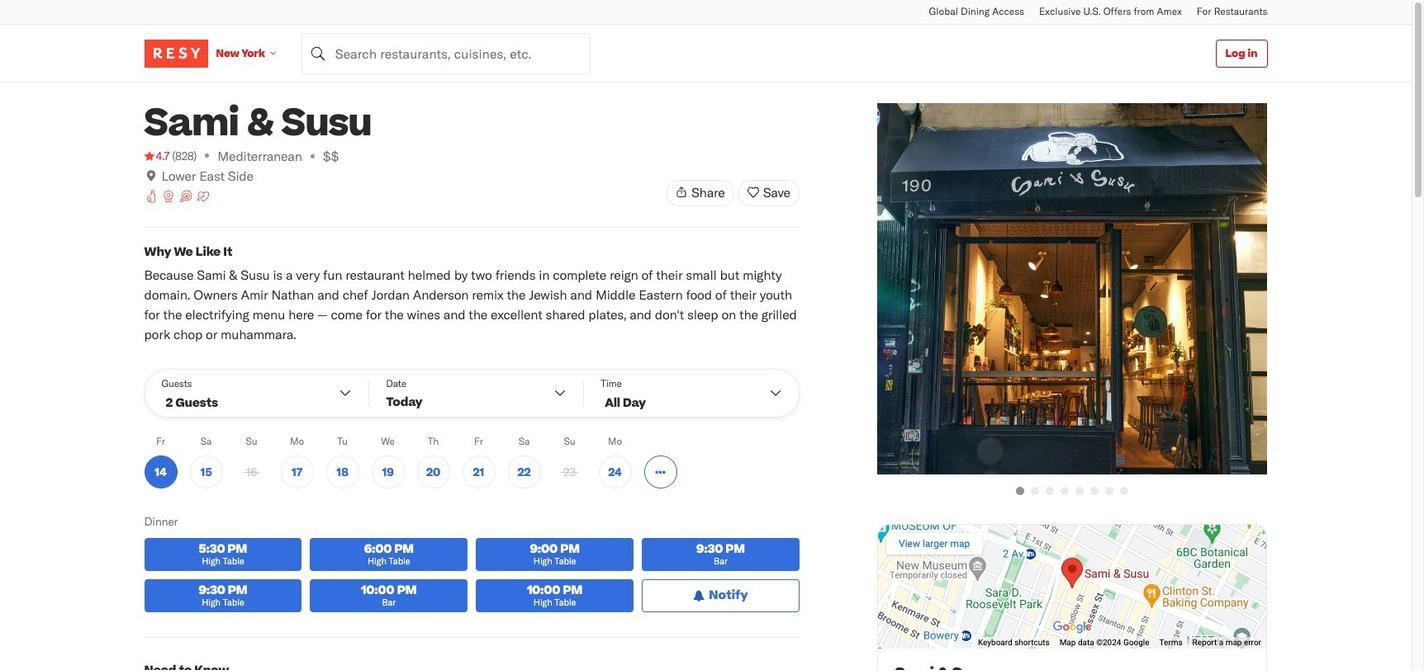 Task type: locate. For each thing, give the bounding box(es) containing it.
Search restaurants, cuisines, etc. text field
[[301, 33, 591, 74]]

None field
[[301, 33, 591, 74]]



Task type: describe. For each thing, give the bounding box(es) containing it.
4.7 out of 5 stars image
[[144, 148, 170, 164]]



